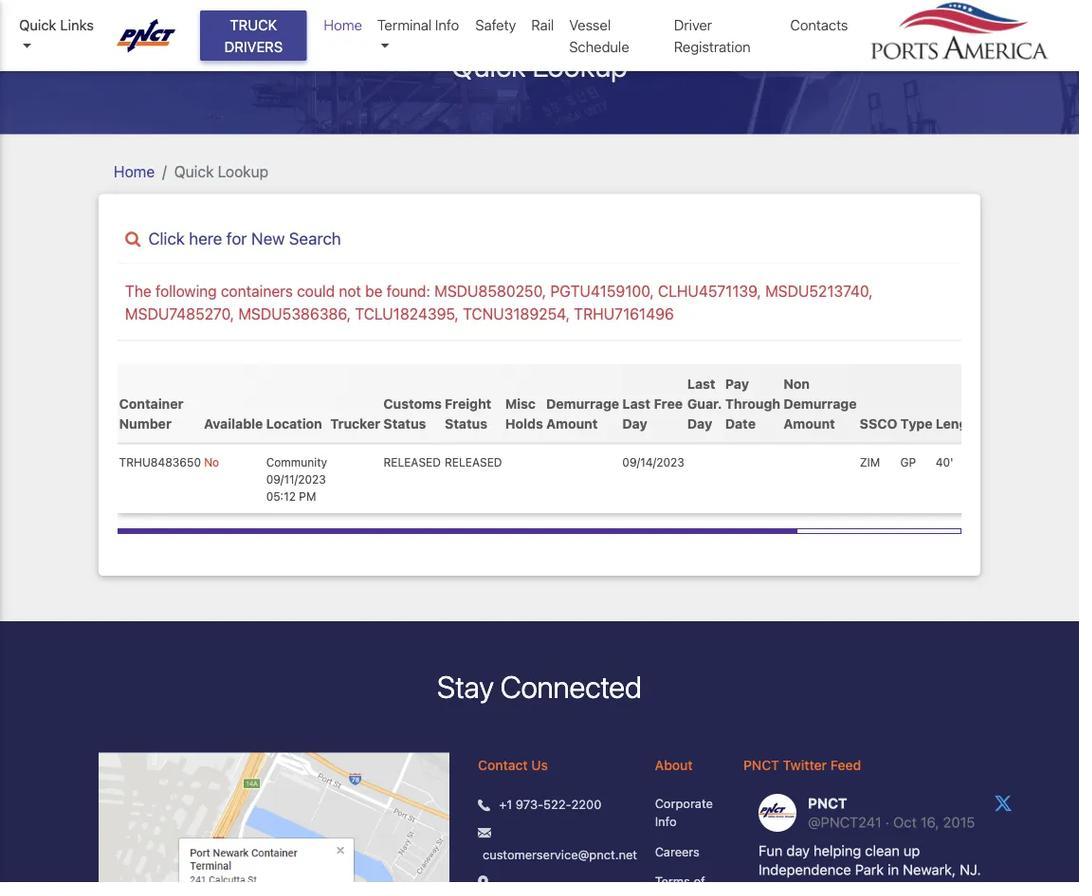 Task type: locate. For each thing, give the bounding box(es) containing it.
vessel schedule link
[[562, 7, 667, 65]]

2 status from the left
[[445, 415, 488, 430]]

released
[[384, 455, 441, 468], [445, 455, 502, 468]]

0 horizontal spatial demurrage
[[546, 395, 620, 411]]

1 horizontal spatial info
[[655, 814, 677, 829]]

1 horizontal spatial home link
[[316, 7, 370, 43]]

quick left links
[[19, 17, 56, 33]]

guar.
[[688, 395, 722, 411]]

1 vertical spatial quick lookup
[[174, 162, 269, 180]]

demurrage
[[546, 395, 620, 411], [784, 395, 857, 411]]

quick lookup down rail link
[[452, 47, 628, 83]]

truck drivers link
[[200, 10, 307, 61]]

search
[[289, 228, 341, 248]]

quick down safety
[[452, 47, 526, 83]]

holds
[[505, 415, 543, 430]]

0 horizontal spatial quick
[[19, 17, 56, 33]]

customerservice@pnct.net link
[[483, 846, 637, 864]]

could
[[297, 282, 335, 300]]

released down customs
[[384, 455, 441, 468]]

quick up here on the top
[[174, 162, 214, 180]]

drivers
[[224, 38, 283, 55]]

0 horizontal spatial day
[[623, 415, 648, 430]]

2 released from the left
[[445, 455, 502, 468]]

0 horizontal spatial amount
[[546, 415, 598, 430]]

0 horizontal spatial last
[[623, 395, 651, 411]]

0 horizontal spatial home
[[114, 162, 155, 180]]

stay
[[437, 669, 494, 705]]

terminal info
[[377, 17, 459, 33]]

1 horizontal spatial day
[[688, 415, 713, 430]]

2 day from the left
[[688, 415, 713, 430]]

us
[[531, 757, 548, 773]]

tcnu3189254,
[[463, 305, 570, 323]]

quick
[[19, 17, 56, 33], [452, 47, 526, 83], [174, 162, 214, 180]]

1 horizontal spatial amount
[[784, 415, 835, 430]]

day up 09/14/2023
[[623, 415, 648, 430]]

2200
[[572, 797, 602, 811]]

twitter
[[783, 757, 827, 773]]

+1 973-522-2200
[[499, 797, 602, 811]]

info right terminal at the top left
[[435, 17, 459, 33]]

1 vertical spatial quick
[[452, 47, 526, 83]]

trhu7161496
[[574, 305, 674, 323]]

lookup down 'vessel'
[[533, 47, 628, 83]]

info down 'corporate'
[[655, 814, 677, 829]]

search image
[[125, 230, 141, 247]]

0 horizontal spatial info
[[435, 17, 459, 33]]

pnct twitter feed
[[744, 757, 862, 773]]

0 horizontal spatial released
[[384, 455, 441, 468]]

truck
[[230, 17, 277, 33]]

for
[[227, 228, 247, 248]]

rail
[[531, 17, 554, 33]]

1 horizontal spatial status
[[445, 415, 488, 430]]

amount right holds
[[546, 415, 598, 430]]

2 vertical spatial quick
[[174, 162, 214, 180]]

0 vertical spatial quick lookup
[[452, 47, 628, 83]]

0 horizontal spatial status
[[384, 415, 426, 430]]

msdu5213740,
[[766, 282, 873, 300]]

1 vertical spatial info
[[655, 814, 677, 829]]

safety link
[[468, 7, 524, 43]]

click
[[148, 228, 185, 248]]

gp
[[901, 455, 916, 468]]

contacts
[[790, 17, 848, 33]]

pgtu4159100,
[[550, 282, 654, 300]]

info for terminal info
[[435, 17, 459, 33]]

info inside 'corporate info'
[[655, 814, 677, 829]]

last left free
[[623, 395, 651, 411]]

clhu4571139,
[[658, 282, 762, 300]]

0 vertical spatial quick
[[19, 17, 56, 33]]

day down guar.
[[688, 415, 713, 430]]

2 horizontal spatial quick
[[452, 47, 526, 83]]

1 released from the left
[[384, 455, 441, 468]]

the following containers could not be found: msdu8580250, pgtu4159100, clhu4571139, msdu5213740, msdu7485270, msdu5386386, tclu1824395, tcnu3189254, trhu7161496
[[125, 282, 873, 323]]

no
[[204, 455, 219, 468]]

1 vertical spatial lookup
[[218, 162, 269, 180]]

status down customs
[[384, 415, 426, 430]]

vessel
[[569, 17, 611, 33]]

demurrage right misc
[[546, 395, 620, 411]]

new
[[251, 228, 285, 248]]

1 horizontal spatial lookup
[[533, 47, 628, 83]]

released down the freight
[[445, 455, 502, 468]]

0 vertical spatial last
[[688, 375, 716, 391]]

0 vertical spatial lookup
[[533, 47, 628, 83]]

home link up search "image"
[[114, 162, 155, 180]]

msdu8580250,
[[435, 282, 546, 300]]

home link left terminal at the top left
[[316, 7, 370, 43]]

the
[[125, 282, 152, 300]]

last up guar.
[[688, 375, 716, 391]]

amount down 'non'
[[784, 415, 835, 430]]

rail link
[[524, 7, 562, 43]]

0 vertical spatial home
[[324, 17, 362, 33]]

driver registration
[[674, 17, 751, 55]]

quick lookup up for
[[174, 162, 269, 180]]

connected
[[501, 669, 642, 705]]

customerservice@pnct.net
[[483, 848, 637, 862]]

click here for new search link
[[118, 228, 962, 248]]

released released
[[384, 455, 502, 468]]

quick lookup
[[452, 47, 628, 83], [174, 162, 269, 180]]

stay connected
[[437, 669, 642, 705]]

09/14/2023
[[623, 455, 685, 468]]

careers link
[[655, 842, 715, 861]]

status down the freight
[[445, 415, 488, 430]]

registration
[[674, 38, 751, 55]]

2 amount from the left
[[784, 415, 835, 430]]

1 horizontal spatial home
[[324, 17, 362, 33]]

demurrage down 'non'
[[784, 395, 857, 411]]

through
[[725, 395, 781, 411]]

driver
[[674, 17, 712, 33]]

lookup
[[533, 47, 628, 83], [218, 162, 269, 180]]

home up search "image"
[[114, 162, 155, 180]]

1 horizontal spatial last
[[688, 375, 716, 391]]

0 vertical spatial info
[[435, 17, 459, 33]]

0 horizontal spatial home link
[[114, 162, 155, 180]]

1 horizontal spatial demurrage
[[784, 395, 857, 411]]

last
[[688, 375, 716, 391], [623, 395, 651, 411]]

zim
[[860, 455, 881, 468]]

careers
[[655, 844, 700, 858]]

pay
[[725, 375, 749, 391]]

home
[[324, 17, 362, 33], [114, 162, 155, 180]]

non
[[784, 375, 810, 391]]

available location trucker customs status freight status
[[204, 395, 492, 430]]

info for corporate info
[[655, 814, 677, 829]]

home left terminal at the top left
[[324, 17, 362, 33]]

0 horizontal spatial quick lookup
[[174, 162, 269, 180]]

status
[[384, 415, 426, 430], [445, 415, 488, 430]]

1 horizontal spatial released
[[445, 455, 502, 468]]

info
[[435, 17, 459, 33], [655, 814, 677, 829]]

found:
[[387, 282, 431, 300]]

lookup up click here for new search
[[218, 162, 269, 180]]

1 horizontal spatial quick lookup
[[452, 47, 628, 83]]



Task type: vqa. For each thing, say whether or not it's contained in the screenshot.
the leftmost Rfid
no



Task type: describe. For each thing, give the bounding box(es) containing it.
vessel schedule
[[569, 17, 630, 55]]

corporate
[[655, 796, 713, 810]]

09/11/2023
[[266, 472, 326, 485]]

schedule
[[569, 38, 630, 55]]

type
[[901, 415, 933, 430]]

free
[[654, 395, 683, 411]]

2 demurrage from the left
[[784, 395, 857, 411]]

1 vertical spatial home
[[114, 162, 155, 180]]

corporate info link
[[655, 794, 715, 831]]

links
[[60, 17, 94, 33]]

973-
[[516, 797, 544, 811]]

length
[[936, 415, 981, 430]]

+1
[[499, 797, 512, 811]]

ssco
[[860, 415, 898, 430]]

contact us
[[478, 757, 548, 773]]

msdu7485270,
[[125, 305, 234, 323]]

trhu8483650 no
[[119, 455, 219, 468]]

click here for new search
[[148, 228, 341, 248]]

date
[[725, 415, 756, 430]]

containers
[[221, 282, 293, 300]]

about
[[655, 757, 693, 773]]

1 day from the left
[[623, 415, 648, 430]]

1 vertical spatial home link
[[114, 162, 155, 180]]

corporate info
[[655, 796, 713, 829]]

quick links link
[[19, 14, 99, 57]]

terminal
[[377, 17, 432, 33]]

trhu8483650
[[119, 455, 201, 468]]

community 09/11/2023 05:12 pm
[[266, 455, 327, 502]]

40'
[[936, 455, 954, 468]]

pm
[[299, 489, 316, 502]]

freight
[[445, 395, 492, 411]]

misc holds demurrage amount last free day last guar. day pay through date non demurrage amount ssco type length
[[505, 375, 981, 430]]

quick links
[[19, 17, 94, 33]]

number
[[119, 415, 172, 430]]

container number
[[119, 395, 183, 430]]

+1 973-522-2200 link
[[499, 795, 602, 814]]

pnct
[[744, 757, 780, 773]]

tclu1824395,
[[355, 305, 459, 323]]

contacts link
[[783, 7, 856, 43]]

terminal info link
[[370, 7, 468, 65]]

1 horizontal spatial quick
[[174, 162, 214, 180]]

community
[[266, 455, 327, 468]]

contact
[[478, 757, 528, 773]]

522-
[[544, 797, 572, 811]]

1 vertical spatial last
[[623, 395, 651, 411]]

driver registration link
[[667, 7, 783, 65]]

1 demurrage from the left
[[546, 395, 620, 411]]

here
[[189, 228, 222, 248]]

customs
[[384, 395, 442, 411]]

available
[[204, 415, 263, 430]]

misc
[[505, 395, 536, 411]]

truck drivers
[[224, 17, 283, 55]]

msdu5386386,
[[238, 305, 351, 323]]

be
[[365, 282, 383, 300]]

feed
[[831, 757, 862, 773]]

1 status from the left
[[384, 415, 426, 430]]

0 horizontal spatial lookup
[[218, 162, 269, 180]]

trucker
[[330, 415, 381, 430]]

location
[[266, 415, 322, 430]]

container
[[119, 395, 183, 411]]

following
[[156, 282, 217, 300]]

05:12
[[266, 489, 296, 502]]

1 amount from the left
[[546, 415, 598, 430]]

not
[[339, 282, 361, 300]]

0 vertical spatial home link
[[316, 7, 370, 43]]



